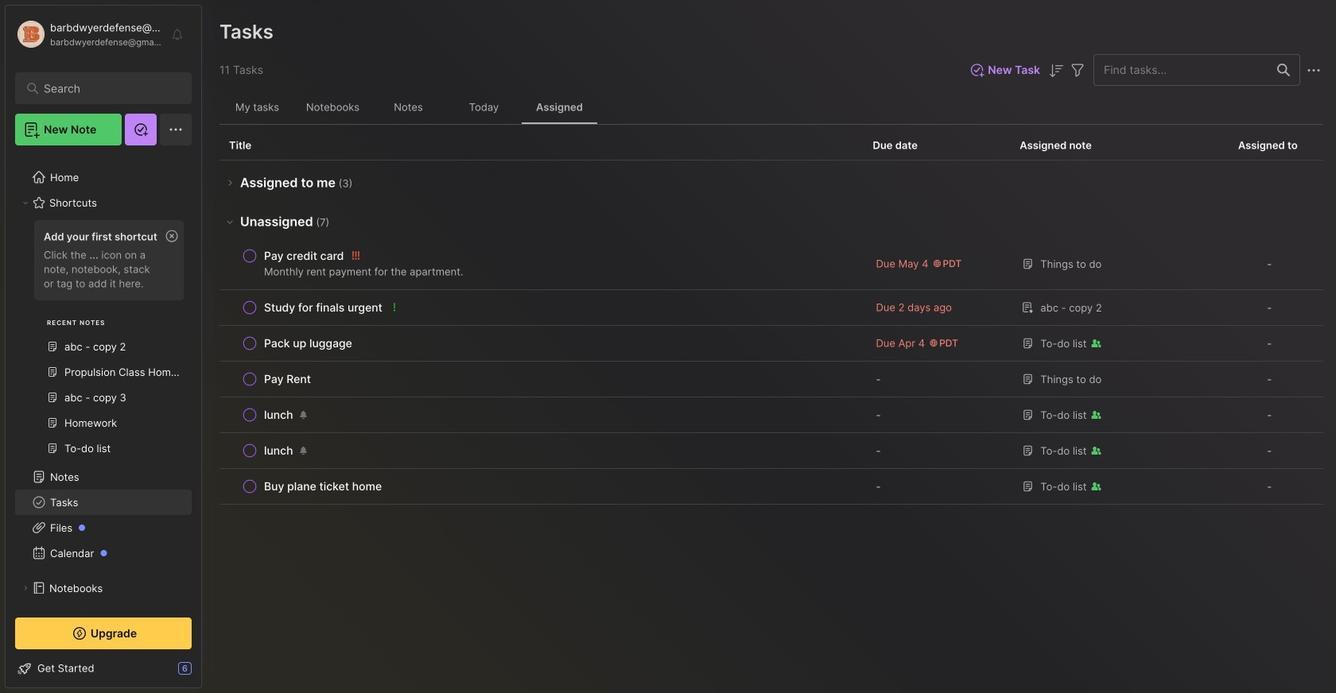 Task type: locate. For each thing, give the bounding box(es) containing it.
lunch 7 cell
[[264, 443, 293, 459]]

main element
[[0, 0, 207, 694]]

Help and Learning task checklist field
[[6, 656, 201, 682]]

Search text field
[[44, 81, 171, 96]]

collapse unassigned image
[[224, 215, 236, 228]]

Sort tasks by… field
[[1047, 60, 1066, 80]]

pack up luggage 4 cell
[[264, 336, 352, 352]]

pay rent 5 cell
[[264, 372, 311, 387]]

row
[[220, 239, 1324, 290], [229, 245, 854, 283], [220, 290, 1324, 326], [229, 297, 854, 319], [220, 326, 1324, 362], [229, 333, 854, 355], [220, 362, 1324, 398], [229, 368, 854, 391], [220, 398, 1324, 434], [229, 404, 854, 426], [220, 434, 1324, 469], [229, 440, 854, 462], [220, 469, 1324, 505], [229, 476, 854, 498]]

study for finals urgent 3 cell
[[264, 300, 383, 316]]

row group
[[220, 161, 1324, 505]]

None search field
[[44, 79, 171, 98]]

filter tasks image
[[1069, 61, 1088, 80]]

pay credit card 2 cell
[[264, 248, 344, 264]]

group
[[15, 216, 192, 471]]

tree
[[6, 155, 201, 687]]

none search field inside main "element"
[[44, 79, 171, 98]]



Task type: describe. For each thing, give the bounding box(es) containing it.
group inside main "element"
[[15, 216, 192, 471]]

more actions and view options image
[[1305, 61, 1324, 80]]

Account field
[[15, 18, 162, 50]]

lunch 6 cell
[[264, 407, 293, 423]]

buy plane ticket home 8 cell
[[264, 479, 382, 495]]

Filter tasks field
[[1069, 60, 1088, 80]]

expand assignedtome image
[[224, 177, 236, 189]]

expand notebooks image
[[21, 584, 30, 594]]

create a task image
[[333, 213, 352, 232]]

tree inside main "element"
[[6, 155, 201, 687]]

More actions and view options field
[[1301, 60, 1324, 80]]

click to collapse image
[[201, 664, 213, 683]]

Find tasks… text field
[[1095, 57, 1268, 83]]



Task type: vqa. For each thing, say whether or not it's contained in the screenshot.
Find tasks… text field
yes



